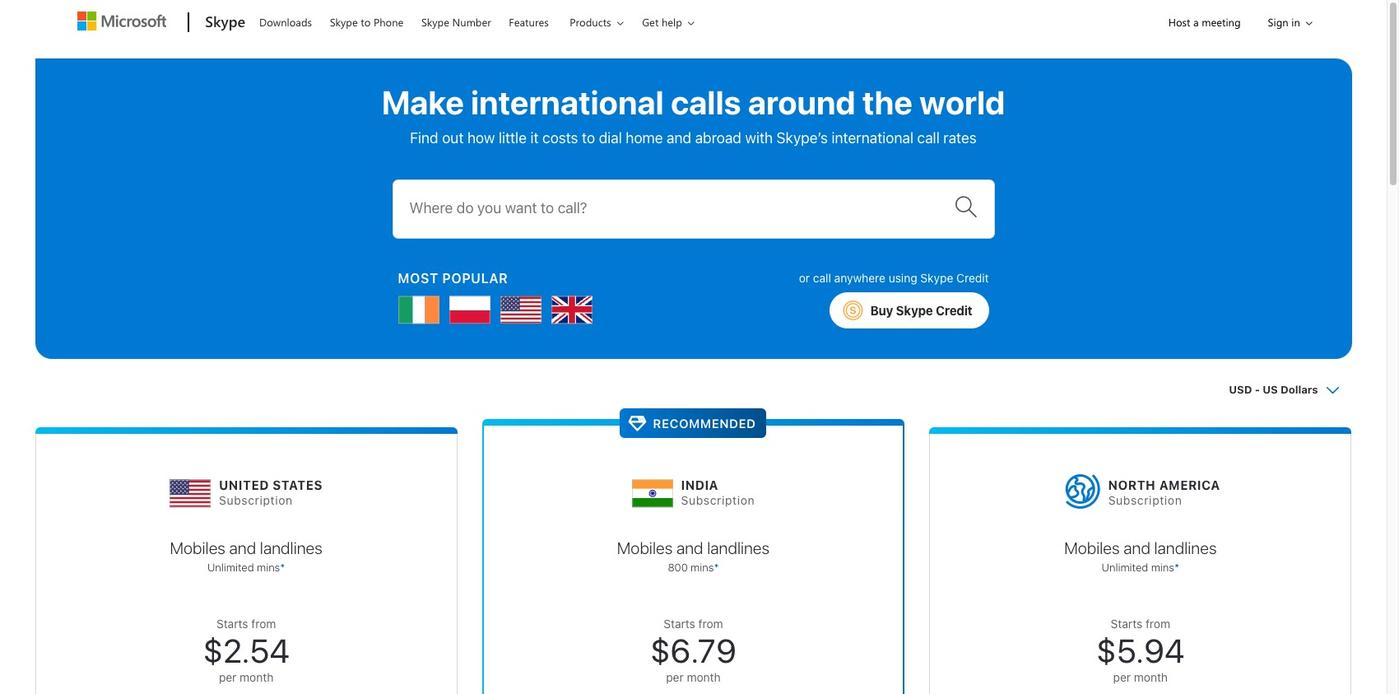 Task type: vqa. For each thing, say whether or not it's contained in the screenshot.
from to the left
yes



Task type: locate. For each thing, give the bounding box(es) containing it.
downloads link
[[252, 1, 320, 40]]

skype right "using" on the right
[[921, 271, 954, 285]]

0 horizontal spatial international
[[471, 82, 664, 121]]

2 unlimited from the left
[[1102, 561, 1149, 574]]

3 mobiles from the left
[[1065, 538, 1120, 557]]

world
[[920, 82, 1005, 121]]

1 vertical spatial to
[[582, 129, 595, 147]]

per for $2.54
[[219, 670, 237, 684]]

mobiles inside mobiles and landlines 800 mins *
[[617, 538, 673, 557]]

call right 'or'
[[813, 271, 831, 285]]

anywhere
[[835, 271, 886, 285]]

1 starts from the left
[[216, 617, 248, 631]]

starts inside starts from $6.79 per month
[[664, 617, 696, 631]]

buy skype credit link
[[829, 292, 989, 328], [829, 292, 989, 328]]

1 * from the left
[[280, 561, 285, 574]]

and down united states subscription
[[229, 538, 256, 557]]

credit up "buy skype credit"
[[957, 271, 989, 285]]

1 horizontal spatial subscription
[[681, 494, 755, 508]]

2 horizontal spatial *
[[1175, 561, 1180, 574]]

0 vertical spatial international
[[471, 82, 664, 121]]

1 landlines from the left
[[260, 538, 323, 557]]

landlines down the india subscription
[[707, 538, 770, 557]]

mobiles and landlines unlimited mins * down north america subscription
[[1065, 538, 1217, 574]]

* inside mobiles and landlines 800 mins *
[[714, 561, 719, 574]]

0 horizontal spatial *
[[280, 561, 285, 574]]

international
[[471, 82, 664, 121], [832, 129, 914, 147]]

per down $2.54
[[219, 670, 237, 684]]

0 horizontal spatial mobiles and landlines unlimited mins *
[[170, 538, 323, 574]]

1 unlimited from the left
[[207, 561, 254, 574]]

credit down or call anywhere using skype credit
[[936, 303, 973, 317]]

1 vertical spatial international
[[832, 129, 914, 147]]

1 * link from the left
[[280, 561, 285, 574]]

north america subscription
[[1109, 478, 1221, 508]]

or call anywhere using skype credit
[[799, 271, 989, 285]]

from for $5.94
[[1146, 617, 1171, 631]]

0 horizontal spatial month
[[240, 670, 274, 684]]

and for $2.54
[[229, 538, 256, 557]]

landlines
[[260, 538, 323, 557], [707, 538, 770, 557], [1155, 538, 1217, 557]]

month down $2.54
[[240, 670, 274, 684]]

2 horizontal spatial * link
[[1175, 561, 1180, 574]]

per inside starts from $6.79 per month
[[666, 670, 684, 684]]

mins for $2.54
[[257, 561, 280, 574]]

how
[[468, 129, 495, 147]]

0 horizontal spatial starts
[[216, 617, 248, 631]]

mobiles down north at the right of the page
[[1065, 538, 1120, 557]]

united kingdom image
[[551, 290, 592, 331]]

landlines down united states subscription
[[260, 538, 323, 557]]

month for $2.54
[[240, 670, 274, 684]]

mins
[[257, 561, 280, 574], [691, 561, 714, 574], [1151, 561, 1175, 574]]

3 starts from the left
[[1111, 617, 1143, 631]]

2 horizontal spatial mobiles
[[1065, 538, 1120, 557]]

1 mins from the left
[[257, 561, 280, 574]]

most popular
[[398, 271, 508, 285]]

from inside the starts from $5.94 per month
[[1146, 617, 1171, 631]]

subscription down india
[[681, 494, 755, 508]]

skype left phone
[[330, 15, 358, 29]]

from for $6.79
[[699, 617, 723, 631]]

call
[[918, 129, 940, 147], [813, 271, 831, 285]]

2 mins from the left
[[691, 561, 714, 574]]

most
[[398, 271, 439, 285]]

2 starts from the left
[[664, 617, 696, 631]]

0 horizontal spatial mobiles
[[170, 538, 225, 557]]

$6.79
[[650, 631, 737, 669]]

* link down north america subscription
[[1175, 561, 1180, 574]]

3 per from the left
[[1114, 670, 1131, 684]]

2 per from the left
[[666, 670, 684, 684]]

north
[[1109, 478, 1156, 493]]

3 landlines from the left
[[1155, 538, 1217, 557]]

3 from from the left
[[1146, 617, 1171, 631]]

1 subscription from the left
[[219, 494, 293, 508]]

1 mobiles from the left
[[170, 538, 225, 557]]

mobiles and landlines unlimited mins * for $5.94
[[1065, 538, 1217, 574]]

per for $5.94
[[1114, 670, 1131, 684]]

1 horizontal spatial mobiles
[[617, 538, 673, 557]]

1 horizontal spatial per
[[666, 670, 684, 684]]

2 horizontal spatial per
[[1114, 670, 1131, 684]]

to left phone
[[361, 15, 371, 29]]

1 horizontal spatial * link
[[714, 561, 719, 574]]

month down $5.94
[[1134, 670, 1168, 684]]

microsoft image
[[78, 12, 167, 30]]

1 horizontal spatial from
[[699, 617, 723, 631]]

starts for $6.79
[[664, 617, 696, 631]]

1 month from the left
[[240, 670, 274, 684]]

international down the the
[[832, 129, 914, 147]]

mobiles
[[170, 538, 225, 557], [617, 538, 673, 557], [1065, 538, 1120, 557]]

host
[[1169, 15, 1191, 29]]

* link down united states subscription
[[280, 561, 285, 574]]

united states image left united
[[170, 465, 211, 515]]

0 vertical spatial united states image
[[500, 290, 541, 331]]

mobiles down united
[[170, 538, 225, 557]]

0 horizontal spatial landlines
[[260, 538, 323, 557]]

1 horizontal spatial call
[[918, 129, 940, 147]]

2 horizontal spatial landlines
[[1155, 538, 1217, 557]]

india subscription
[[681, 478, 755, 508]]

2 from from the left
[[699, 617, 723, 631]]

0 vertical spatial to
[[361, 15, 371, 29]]

per
[[219, 670, 237, 684], [666, 670, 684, 684], [1114, 670, 1131, 684]]

subscription inside north america subscription
[[1109, 494, 1183, 508]]

2 landlines from the left
[[707, 538, 770, 557]]

3 subscription from the left
[[1109, 494, 1183, 508]]

1 horizontal spatial month
[[687, 670, 721, 684]]

ireland image
[[398, 290, 439, 331]]

mins for $5.94
[[1151, 561, 1175, 574]]

united states image
[[500, 290, 541, 331], [170, 465, 211, 515]]

or
[[799, 271, 810, 285]]

1 mobiles and landlines unlimited mins * from the left
[[170, 538, 323, 574]]

$2.54
[[203, 631, 290, 669]]

2 horizontal spatial from
[[1146, 617, 1171, 631]]

to
[[361, 15, 371, 29], [582, 129, 595, 147]]

* link for $6.79
[[714, 561, 719, 574]]

month inside starts from $6.79 per month
[[687, 670, 721, 684]]

and right home
[[667, 129, 692, 147]]

per inside the starts from $5.94 per month
[[1114, 670, 1131, 684]]

mins right 800
[[691, 561, 714, 574]]

mins down united states subscription
[[257, 561, 280, 574]]

1 horizontal spatial to
[[582, 129, 595, 147]]

1 horizontal spatial landlines
[[707, 538, 770, 557]]

* for $2.54
[[280, 561, 285, 574]]

2 horizontal spatial mins
[[1151, 561, 1175, 574]]

mobiles and landlines unlimited mins *
[[170, 538, 323, 574], [1065, 538, 1217, 574]]

subscription down united
[[219, 494, 293, 508]]

and inside make international calls around the world find out how little it costs to dial home and abroad with skype's international call rates
[[667, 129, 692, 147]]

1 vertical spatial united states image
[[170, 465, 211, 515]]

states
[[273, 478, 323, 493]]

3 * from the left
[[1175, 561, 1180, 574]]

1 horizontal spatial mins
[[691, 561, 714, 574]]

downloads
[[259, 15, 312, 29]]

skype's
[[777, 129, 828, 147]]

get help button
[[632, 1, 708, 43]]

2 mobiles from the left
[[617, 538, 673, 557]]

Where do you want to call? text field
[[410, 187, 953, 230]]

get help
[[642, 15, 682, 29]]

2 * link from the left
[[714, 561, 719, 574]]

credit
[[957, 271, 989, 285], [936, 303, 973, 317]]

india
[[681, 478, 719, 493]]

month inside starts from $2.54 per month
[[240, 670, 274, 684]]

month down $6.79
[[687, 670, 721, 684]]

from
[[251, 617, 276, 631], [699, 617, 723, 631], [1146, 617, 1171, 631]]

mins for $6.79
[[691, 561, 714, 574]]

2 * from the left
[[714, 561, 719, 574]]

0 horizontal spatial subscription
[[219, 494, 293, 508]]

1 vertical spatial credit
[[936, 303, 973, 317]]

3 month from the left
[[1134, 670, 1168, 684]]

subscription
[[219, 494, 293, 508], [681, 494, 755, 508], [1109, 494, 1183, 508]]

skype
[[205, 12, 245, 31], [330, 15, 358, 29], [421, 15, 449, 29], [921, 271, 954, 285], [896, 303, 933, 317]]

products button
[[559, 1, 637, 43]]

meeting
[[1202, 15, 1241, 29]]

1 from from the left
[[251, 617, 276, 631]]

mobiles and landlines unlimited mins * down united states subscription
[[170, 538, 323, 574]]

from inside starts from $6.79 per month
[[699, 617, 723, 631]]

per down $5.94
[[1114, 670, 1131, 684]]

unlimited for $2.54
[[207, 561, 254, 574]]

from inside starts from $2.54 per month
[[251, 617, 276, 631]]

india image
[[632, 465, 673, 515]]

rates
[[944, 129, 977, 147]]

month inside the starts from $5.94 per month
[[1134, 670, 1168, 684]]

landlines for $5.94
[[1155, 538, 1217, 557]]

1 horizontal spatial unlimited
[[1102, 561, 1149, 574]]

mobiles up 800
[[617, 538, 673, 557]]

united
[[219, 478, 269, 493]]

mins inside mobiles and landlines 800 mins *
[[691, 561, 714, 574]]

host a meeting link
[[1155, 1, 1255, 43]]

$5.94
[[1097, 631, 1185, 669]]

* down north america subscription
[[1175, 561, 1180, 574]]

skype left downloads
[[205, 12, 245, 31]]

features
[[509, 15, 549, 29]]

to left the dial
[[582, 129, 595, 147]]

1 vertical spatial call
[[813, 271, 831, 285]]

and down north america subscription
[[1124, 538, 1151, 557]]

popular
[[442, 271, 508, 285]]

0 horizontal spatial to
[[361, 15, 371, 29]]

month
[[240, 670, 274, 684], [687, 670, 721, 684], [1134, 670, 1168, 684]]

* for $6.79
[[714, 561, 719, 574]]

* link right 800
[[714, 561, 719, 574]]

poland image
[[449, 290, 490, 331]]

and
[[667, 129, 692, 147], [229, 538, 256, 557], [677, 538, 703, 557], [1124, 538, 1151, 557]]

calls
[[671, 82, 741, 121]]

with
[[745, 129, 773, 147]]

1 horizontal spatial mobiles and landlines unlimited mins *
[[1065, 538, 1217, 574]]

host a meeting
[[1169, 15, 1241, 29]]

2 mobiles and landlines unlimited mins * from the left
[[1065, 538, 1217, 574]]

starts inside starts from $2.54 per month
[[216, 617, 248, 631]]

starts from $6.79 per month
[[650, 617, 737, 684]]

month for $6.79
[[687, 670, 721, 684]]

little
[[499, 129, 527, 147]]

recommended
[[653, 416, 756, 431]]

landlines inside mobiles and landlines 800 mins *
[[707, 538, 770, 557]]

landlines down north america subscription
[[1155, 538, 1217, 557]]

2 horizontal spatial starts
[[1111, 617, 1143, 631]]

2 month from the left
[[687, 670, 721, 684]]

0 horizontal spatial from
[[251, 617, 276, 631]]

per for $6.79
[[666, 670, 684, 684]]

*
[[280, 561, 285, 574], [714, 561, 719, 574], [1175, 561, 1180, 574]]

* link
[[280, 561, 285, 574], [714, 561, 719, 574], [1175, 561, 1180, 574]]

* down united states subscription
[[280, 561, 285, 574]]

skype left number on the left
[[421, 15, 449, 29]]

per inside starts from $2.54 per month
[[219, 670, 237, 684]]

3 * link from the left
[[1175, 561, 1180, 574]]

subscription inside united states subscription
[[219, 494, 293, 508]]

buy skype credit
[[871, 303, 973, 317]]

landlines for $6.79
[[707, 538, 770, 557]]

starts inside the starts from $5.94 per month
[[1111, 617, 1143, 631]]

3 mins from the left
[[1151, 561, 1175, 574]]

0 horizontal spatial per
[[219, 670, 237, 684]]

* right 800
[[714, 561, 719, 574]]

2 horizontal spatial subscription
[[1109, 494, 1183, 508]]

2 subscription from the left
[[681, 494, 755, 508]]

2 horizontal spatial month
[[1134, 670, 1168, 684]]

starts
[[216, 617, 248, 631], [664, 617, 696, 631], [1111, 617, 1143, 631]]

0 horizontal spatial unlimited
[[207, 561, 254, 574]]

0 horizontal spatial * link
[[280, 561, 285, 574]]

mins down north america subscription
[[1151, 561, 1175, 574]]

the
[[863, 82, 913, 121]]

1 per from the left
[[219, 670, 237, 684]]

call left the rates
[[918, 129, 940, 147]]

1 horizontal spatial *
[[714, 561, 719, 574]]

1 horizontal spatial international
[[832, 129, 914, 147]]

0 horizontal spatial mins
[[257, 561, 280, 574]]

subscription for $5.94
[[1109, 494, 1183, 508]]

subscription down north at the right of the page
[[1109, 494, 1183, 508]]

per down $6.79
[[666, 670, 684, 684]]

and inside mobiles and landlines 800 mins *
[[677, 538, 703, 557]]

number
[[452, 15, 491, 29]]

united states image right poland image
[[500, 290, 541, 331]]

1 horizontal spatial starts
[[664, 617, 696, 631]]

international up the costs
[[471, 82, 664, 121]]

and up 800
[[677, 538, 703, 557]]

unlimited
[[207, 561, 254, 574], [1102, 561, 1149, 574]]

0 vertical spatial call
[[918, 129, 940, 147]]



Task type: describe. For each thing, give the bounding box(es) containing it.
a
[[1194, 15, 1199, 29]]

it
[[531, 129, 539, 147]]

1 horizontal spatial united states image
[[500, 290, 541, 331]]

and for $6.79
[[677, 538, 703, 557]]

united states subscription
[[219, 478, 323, 508]]

america
[[1160, 478, 1221, 493]]

skype to phone
[[330, 15, 404, 29]]

800
[[668, 561, 688, 574]]

make international calls around the world find out how little it costs to dial home and abroad with skype's international call rates
[[382, 82, 1005, 147]]

skype to phone link
[[322, 1, 411, 40]]

starts from $5.94 per month
[[1097, 617, 1185, 684]]

mobiles for $6.79
[[617, 538, 673, 557]]

* link for $2.54
[[280, 561, 285, 574]]

costs
[[543, 129, 578, 147]]

skype number link
[[414, 1, 499, 40]]

skype for skype number
[[421, 15, 449, 29]]

around
[[748, 82, 856, 121]]

0 horizontal spatial call
[[813, 271, 831, 285]]

to inside make international calls around the world find out how little it costs to dial home and abroad with skype's international call rates
[[582, 129, 595, 147]]

abroad
[[695, 129, 742, 147]]

buy
[[871, 303, 893, 317]]

and for $5.94
[[1124, 538, 1151, 557]]

from for $2.54
[[251, 617, 276, 631]]

* link for $5.94
[[1175, 561, 1180, 574]]

in
[[1292, 15, 1301, 29]]

sign
[[1268, 15, 1289, 29]]

skype for skype to phone
[[330, 15, 358, 29]]

starts from $2.54 per month
[[203, 617, 290, 684]]

starts for $5.94
[[1111, 617, 1143, 631]]

mobiles for $2.54
[[170, 538, 225, 557]]

using
[[889, 271, 918, 285]]

phone
[[374, 15, 404, 29]]

products
[[570, 15, 611, 29]]

landlines for $2.54
[[260, 538, 323, 557]]

skype link
[[197, 1, 250, 45]]

help
[[662, 15, 682, 29]]

sign in button
[[1255, 1, 1318, 43]]

get
[[642, 15, 659, 29]]

unlimited for $5.94
[[1102, 561, 1149, 574]]

skype number
[[421, 15, 491, 29]]

search image
[[955, 195, 978, 218]]

find
[[410, 129, 438, 147]]

mobiles and landlines unlimited mins * for $2.54
[[170, 538, 323, 574]]

home
[[626, 129, 663, 147]]

sign in
[[1268, 15, 1301, 29]]

skype for skype
[[205, 12, 245, 31]]

skype right buy
[[896, 303, 933, 317]]

starts for $2.54
[[216, 617, 248, 631]]

out
[[442, 129, 464, 147]]

subscription for $2.54
[[219, 494, 293, 508]]

month for $5.94
[[1134, 670, 1168, 684]]

0 horizontal spatial united states image
[[170, 465, 211, 515]]

mobiles and landlines 800 mins *
[[617, 538, 770, 574]]

features link
[[502, 1, 556, 40]]

call inside make international calls around the world find out how little it costs to dial home and abroad with skype's international call rates
[[918, 129, 940, 147]]

0 vertical spatial credit
[[957, 271, 989, 285]]

dial
[[599, 129, 622, 147]]

* for $5.94
[[1175, 561, 1180, 574]]

mobiles for $5.94
[[1065, 538, 1120, 557]]

make
[[382, 82, 464, 121]]



